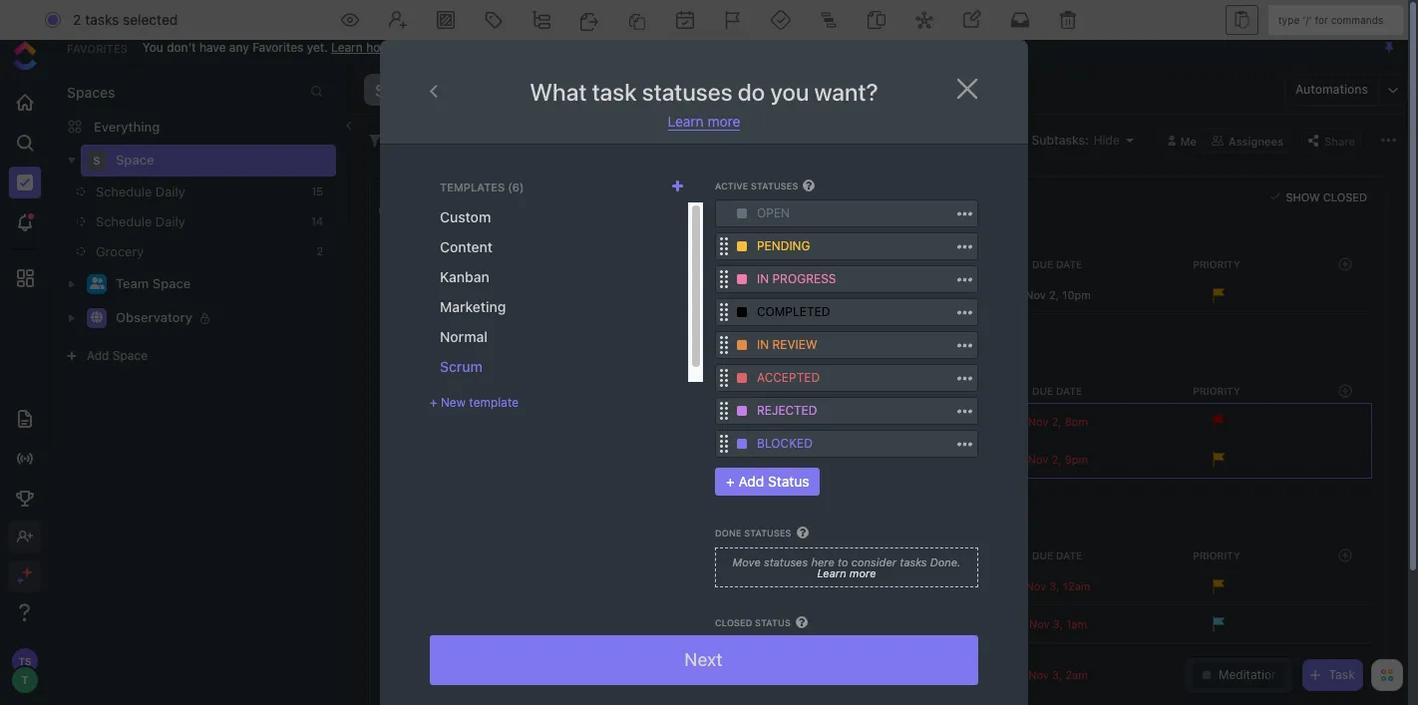 Task type: describe. For each thing, give the bounding box(es) containing it.
in for in progress
[[757, 272, 769, 287]]

assignees button
[[1206, 128, 1292, 152]]

add inside what task statuses do you want? dialog
[[739, 473, 765, 490]]

you inside dialog
[[771, 78, 810, 106]]

have
[[199, 39, 226, 54]]

feedback
[[679, 654, 737, 670]]

Search tasks... text field
[[406, 126, 572, 154]]

team space
[[116, 276, 191, 292]]

kanban
[[440, 268, 490, 285]]

0 horizontal spatial this
[[513, 39, 534, 54]]

browser
[[648, 6, 702, 23]]

do
[[738, 78, 766, 106]]

apply revisions to designs based on feedback from su pervisor ⚒️ link
[[446, 645, 814, 705]]

add space
[[87, 348, 148, 363]]

apply
[[451, 654, 487, 670]]

blocked
[[757, 436, 813, 451]]

content
[[440, 238, 493, 255]]

yet.
[[307, 39, 328, 54]]

user group image
[[89, 278, 104, 290]]

2 tasks selected
[[73, 11, 178, 28]]

to down template
[[492, 414, 505, 430]]

to inside "move statuses here to consider tasks done. learn more"
[[838, 556, 849, 568]]

what task statuses do you want?
[[530, 78, 879, 106]]

new inside what task statuses do you want? dialog
[[441, 395, 466, 410]]

schedule for 14
[[96, 214, 152, 230]]

1 vertical spatial learn more link
[[818, 566, 877, 579]]

enable
[[600, 6, 644, 23]]

pending
[[757, 239, 811, 254]]

🍗
[[493, 616, 510, 632]]

done
[[715, 528, 742, 539]]

schedule daily for 14
[[96, 214, 185, 230]]

scrum
[[440, 358, 483, 375]]

what
[[530, 78, 587, 106]]

+ add status
[[726, 473, 810, 490]]

0 horizontal spatial learn more link
[[668, 113, 741, 131]]

⚒️ inside "apply revisions to designs based on feedback from su pervisor ⚒️"
[[506, 680, 523, 696]]

move
[[733, 556, 761, 568]]

space down observatory
[[113, 348, 148, 363]]

1 horizontal spatial favorites
[[253, 39, 304, 54]]

1 horizontal spatial ⚒️
[[572, 287, 589, 303]]

here
[[812, 556, 835, 568]]

lunch
[[451, 616, 489, 632]]

templates
[[440, 180, 505, 193]]

normal
[[440, 328, 488, 345]]

statuses for active
[[751, 181, 799, 192]]

do you want to enable browser notifications? enable hide this
[[498, 6, 921, 23]]

move statuses here to consider tasks done. learn more
[[733, 556, 961, 579]]

board link
[[572, 76, 617, 114]]

review
[[773, 338, 818, 353]]

template
[[469, 395, 519, 410]]

notifications?
[[705, 6, 794, 23]]

team space link
[[116, 268, 323, 300]]

from
[[741, 654, 770, 670]]

consider
[[852, 556, 897, 568]]

space button
[[396, 68, 451, 112]]

lunch 🍗
[[451, 616, 510, 632]]

in progress
[[757, 272, 837, 287]]

dropdown menu image for blocked
[[737, 439, 747, 449]]

dropdown menu image for open
[[737, 209, 747, 219]]

closed for closed
[[757, 643, 805, 658]]

travel to office 🚘
[[451, 414, 565, 430]]

templates (6)
[[440, 180, 524, 193]]

in review
[[757, 338, 818, 353]]

rejected
[[757, 403, 818, 418]]

revisions
[[490, 654, 546, 670]]

custom
[[440, 209, 491, 226]]

dropdown menu image for rejected
[[737, 406, 747, 416]]

0 vertical spatial add
[[87, 348, 109, 363]]

tasks...
[[449, 132, 489, 147]]

hide this link
[[486, 39, 534, 54]]

statuses for move
[[764, 556, 808, 568]]

new task
[[435, 321, 484, 334]]

schedule for 15
[[96, 184, 152, 200]]

.
[[534, 39, 538, 54]]

completed
[[757, 305, 831, 320]]

share
[[1325, 134, 1356, 147]]

active statuses
[[715, 181, 799, 192]]

new inside new task button
[[435, 321, 458, 334]]

grocery
[[96, 243, 144, 259]]

next
[[685, 650, 724, 671]]

lunch 🍗 link
[[446, 607, 814, 641]]

in for in review
[[757, 338, 769, 353]]

do for do team check-ins ⚒️
[[451, 287, 469, 303]]

task
[[1330, 668, 1356, 683]]

ins
[[550, 287, 568, 303]]

everything link
[[51, 111, 348, 143]]

team
[[472, 287, 503, 303]]

designs
[[566, 654, 614, 670]]

14
[[311, 215, 323, 228]]

want?
[[815, 78, 879, 106]]

2 for 2
[[317, 244, 323, 257]]

tasks inside "move statuses here to consider tasks done. learn more"
[[900, 556, 928, 568]]

1 horizontal spatial this
[[897, 6, 921, 23]]

show closed
[[1287, 190, 1368, 203]]

dropdown menu image for pending
[[737, 242, 747, 252]]

pervisor
[[451, 654, 794, 696]]

search
[[406, 132, 445, 147]]

automations button
[[1286, 75, 1379, 105]]

globe image
[[91, 312, 103, 324]]



Task type: locate. For each thing, give the bounding box(es) containing it.
0 horizontal spatial task
[[461, 321, 484, 334]]

spaces
[[67, 84, 115, 101]]

dropdown menu image left the rejected
[[737, 406, 747, 416]]

1 vertical spatial you
[[771, 78, 810, 106]]

statuses left here
[[764, 556, 808, 568]]

daily up grocery link
[[156, 214, 185, 230]]

+
[[430, 395, 438, 410], [726, 473, 735, 490]]

1 vertical spatial task
[[461, 321, 484, 334]]

what task statuses do you want? dialog
[[380, 40, 1029, 706]]

dropdown menu image left in progress at the top right
[[737, 275, 747, 285]]

search tasks...
[[406, 132, 489, 147]]

status
[[768, 473, 810, 490]]

status
[[755, 617, 791, 628]]

daily up custom
[[448, 185, 475, 198]]

learn how to create one link
[[331, 39, 468, 54]]

daily for 14
[[156, 214, 185, 230]]

closed status
[[715, 617, 791, 628]]

15
[[312, 185, 323, 198]]

1 vertical spatial dropdown menu image
[[737, 374, 747, 384]]

1 vertical spatial more
[[850, 566, 877, 579]]

task down marketing
[[461, 321, 484, 334]]

travel to office 🚘 link
[[446, 405, 814, 439]]

add down globe "image"
[[87, 348, 109, 363]]

learn
[[331, 39, 363, 54], [668, 113, 704, 130], [818, 566, 847, 579]]

dropdown menu image for in review
[[737, 341, 747, 351]]

travel
[[451, 414, 488, 430]]

+ up done
[[726, 473, 735, 490]]

more
[[708, 113, 741, 130], [850, 566, 877, 579]]

3 dropdown menu image from the top
[[737, 308, 747, 318]]

show
[[1287, 190, 1321, 203]]

+ for + new template
[[430, 395, 438, 410]]

done.
[[931, 556, 961, 568]]

new task button
[[418, 318, 490, 337]]

apply revisions to designs based on feedback from su pervisor ⚒️
[[451, 654, 794, 696]]

new down marketing
[[435, 321, 458, 334]]

you don't have any favorites yet. learn how to create one or hide this .
[[143, 39, 538, 54]]

automations
[[1296, 82, 1369, 97]]

board
[[572, 84, 609, 100]]

learn inside the learn more link
[[668, 113, 704, 130]]

this right hide
[[897, 6, 921, 23]]

(6)
[[508, 180, 524, 193]]

you left "want"
[[520, 6, 544, 23]]

statuses inside "move statuses here to consider tasks done. learn more"
[[764, 556, 808, 568]]

0 vertical spatial learn more link
[[668, 113, 741, 131]]

learn left consider
[[818, 566, 847, 579]]

add
[[87, 348, 109, 363], [739, 473, 765, 490]]

or
[[471, 39, 483, 54]]

me button
[[1160, 128, 1206, 152]]

1 horizontal spatial add
[[739, 473, 765, 490]]

learn inside "move statuses here to consider tasks done. learn more"
[[818, 566, 847, 579]]

🚘
[[548, 414, 565, 430]]

don't
[[167, 39, 196, 54]]

+ left template
[[430, 395, 438, 410]]

assignees
[[1229, 134, 1284, 147]]

in
[[757, 272, 769, 287], [757, 338, 769, 353]]

1 horizontal spatial tasks
[[900, 556, 928, 568]]

type '/' for commands field
[[1269, 5, 1404, 35]]

one
[[447, 39, 468, 54]]

dropdown menu image left in review
[[737, 341, 747, 351]]

1 horizontal spatial learn
[[668, 113, 704, 130]]

0 vertical spatial closed
[[715, 617, 753, 628]]

dropdown menu image
[[737, 209, 747, 219], [737, 374, 747, 384], [737, 439, 747, 449]]

statuses up open
[[751, 181, 799, 192]]

favorites down 2 tasks selected
[[67, 41, 128, 54]]

2 dropdown menu image from the top
[[737, 374, 747, 384]]

1 vertical spatial +
[[726, 473, 735, 490]]

more inside "move statuses here to consider tasks done. learn more"
[[850, 566, 877, 579]]

⚒️ down revisions
[[506, 680, 523, 696]]

learn more
[[668, 113, 741, 130]]

0 horizontal spatial learn
[[331, 39, 363, 54]]

0 horizontal spatial add
[[87, 348, 109, 363]]

2
[[73, 11, 81, 28], [317, 244, 323, 257]]

dropdown menu image left "accepted"
[[737, 374, 747, 384]]

schedule daily link up grocery link
[[77, 177, 303, 207]]

0 vertical spatial +
[[430, 395, 438, 410]]

accepted
[[757, 371, 820, 386]]

1 horizontal spatial 2
[[317, 244, 323, 257]]

grocery link
[[77, 236, 303, 266]]

0 vertical spatial tasks
[[85, 11, 119, 28]]

schedule daily link for 15
[[77, 177, 303, 207]]

4 dropdown menu image from the top
[[737, 341, 747, 351]]

1 horizontal spatial +
[[726, 473, 735, 490]]

0 horizontal spatial do
[[451, 287, 469, 303]]

1 horizontal spatial more
[[850, 566, 877, 579]]

5 dropdown menu image from the top
[[737, 406, 747, 416]]

2 dropdown menu image from the top
[[737, 275, 747, 285]]

in left the review
[[757, 338, 769, 353]]

schedule daily for 15
[[96, 184, 185, 200]]

do for do you want to enable browser notifications? enable hide this
[[498, 6, 516, 23]]

everything
[[94, 118, 160, 134]]

1 schedule daily link from the top
[[77, 177, 303, 207]]

+ new template
[[430, 395, 519, 410]]

observatory
[[116, 310, 193, 326]]

statuses for done
[[745, 528, 792, 539]]

0 horizontal spatial closed
[[715, 617, 753, 628]]

schedule daily link down space link
[[77, 207, 303, 236]]

dropdown menu image left completed
[[737, 308, 747, 318]]

3 dropdown menu image from the top
[[737, 439, 747, 449]]

0 vertical spatial this
[[897, 6, 921, 23]]

space down grocery link
[[152, 276, 191, 292]]

me
[[1181, 134, 1198, 147]]

open
[[757, 206, 790, 221]]

space down the create
[[404, 81, 451, 99]]

do team check-ins ⚒️
[[451, 287, 589, 303]]

next button
[[430, 636, 979, 686]]

1 horizontal spatial task
[[592, 78, 637, 106]]

space link
[[116, 145, 323, 177]]

observatory link
[[116, 302, 323, 334]]

statuses up "move"
[[745, 528, 792, 539]]

1 vertical spatial new
[[441, 395, 466, 410]]

2 horizontal spatial learn
[[818, 566, 847, 579]]

0 horizontal spatial +
[[430, 395, 438, 410]]

closed left the status
[[715, 617, 753, 628]]

task right what
[[592, 78, 637, 106]]

tasks
[[85, 11, 119, 28], [900, 556, 928, 568]]

2 up spaces link
[[73, 11, 81, 28]]

space
[[404, 81, 451, 99], [116, 152, 154, 168], [152, 276, 191, 292], [113, 348, 148, 363]]

task for new
[[461, 321, 484, 334]]

0 vertical spatial dropdown menu image
[[737, 209, 747, 219]]

selected
[[123, 11, 178, 28]]

0 horizontal spatial tasks
[[85, 11, 119, 28]]

list info image
[[519, 204, 531, 216]]

to right how
[[393, 39, 404, 54]]

enable
[[808, 6, 852, 23]]

dismiss
[[694, 41, 738, 54]]

space down everything
[[116, 152, 154, 168]]

office
[[508, 414, 544, 430]]

0 vertical spatial learn
[[331, 39, 363, 54]]

to inside "apply revisions to designs based on feedback from su pervisor ⚒️"
[[549, 654, 562, 670]]

su
[[773, 654, 794, 670]]

dropdown menu image for in progress
[[737, 275, 747, 285]]

0 vertical spatial you
[[520, 6, 544, 23]]

closed
[[1324, 190, 1368, 203]]

1 horizontal spatial do
[[498, 6, 516, 23]]

in down pending
[[757, 272, 769, 287]]

0 vertical spatial in
[[757, 272, 769, 287]]

to right here
[[838, 556, 849, 568]]

schedule
[[96, 184, 152, 200], [395, 185, 445, 198], [96, 214, 152, 230]]

daily for 15
[[156, 184, 185, 200]]

0 vertical spatial ⚒️
[[572, 287, 589, 303]]

0 vertical spatial 2
[[73, 11, 81, 28]]

1 horizontal spatial closed
[[757, 643, 805, 658]]

1 vertical spatial in
[[757, 338, 769, 353]]

1 vertical spatial tasks
[[900, 556, 928, 568]]

create
[[408, 39, 443, 54]]

task for what
[[592, 78, 637, 106]]

space inside button
[[404, 81, 451, 99]]

add left status
[[739, 473, 765, 490]]

do up hide this link
[[498, 6, 516, 23]]

this right the hide
[[513, 39, 534, 54]]

active
[[715, 181, 749, 192]]

done statuses
[[715, 528, 792, 539]]

to
[[583, 6, 597, 23], [393, 39, 404, 54], [492, 414, 505, 430], [838, 556, 849, 568], [549, 654, 562, 670]]

0 vertical spatial new
[[435, 321, 458, 334]]

dropdown menu image left pending
[[737, 242, 747, 252]]

share button
[[1302, 128, 1362, 152]]

how
[[366, 39, 390, 54]]

0 vertical spatial more
[[708, 113, 741, 130]]

1 horizontal spatial learn more link
[[818, 566, 877, 579]]

statuses up 'learn more'
[[642, 78, 733, 106]]

dropdown menu image for accepted
[[737, 374, 747, 384]]

closed for closed status
[[715, 617, 753, 628]]

1 vertical spatial this
[[513, 39, 534, 54]]

learn more link left done. on the bottom right of page
[[818, 566, 877, 579]]

dropdown menu image for completed
[[737, 308, 747, 318]]

dropdown menu image down active
[[737, 209, 747, 219]]

learn right yet.
[[331, 39, 363, 54]]

marketing
[[440, 298, 506, 315]]

tasks left selected at the left top of page
[[85, 11, 119, 28]]

1 vertical spatial add
[[739, 473, 765, 490]]

2 vertical spatial dropdown menu image
[[737, 439, 747, 449]]

to right "want"
[[583, 6, 597, 23]]

2 vertical spatial learn
[[818, 566, 847, 579]]

do inside do team check-ins ⚒️ link
[[451, 287, 469, 303]]

task inside button
[[461, 321, 484, 334]]

tasks left done. on the bottom right of page
[[900, 556, 928, 568]]

2 for 2 tasks selected
[[73, 11, 81, 28]]

+ for + add status
[[726, 473, 735, 490]]

check-
[[507, 287, 550, 303]]

learn down the what task statuses do you want?
[[668, 113, 704, 130]]

1 vertical spatial 2
[[317, 244, 323, 257]]

dropdown menu image left blocked
[[737, 439, 747, 449]]

1 vertical spatial learn
[[668, 113, 704, 130]]

progress
[[773, 272, 837, 287]]

1 vertical spatial ⚒️
[[506, 680, 523, 696]]

0 horizontal spatial ⚒️
[[506, 680, 523, 696]]

schedule daily
[[96, 184, 185, 200], [395, 185, 475, 198], [96, 214, 185, 230]]

task inside dialog
[[592, 78, 637, 106]]

1 dropdown menu image from the top
[[737, 209, 747, 219]]

learn more link down the what task statuses do you want?
[[668, 113, 741, 131]]

learn more link
[[668, 113, 741, 131], [818, 566, 877, 579]]

new
[[435, 321, 458, 334], [441, 395, 466, 410]]

task
[[592, 78, 637, 106], [461, 321, 484, 334]]

on
[[660, 654, 675, 670]]

closed down the status
[[757, 643, 805, 658]]

to left the designs
[[549, 654, 562, 670]]

2 schedule daily link from the top
[[77, 207, 303, 236]]

1 horizontal spatial you
[[771, 78, 810, 106]]

0 horizontal spatial favorites
[[67, 41, 128, 54]]

0 horizontal spatial you
[[520, 6, 544, 23]]

team
[[116, 276, 149, 292]]

2 in from the top
[[757, 338, 769, 353]]

dropdown menu image
[[737, 242, 747, 252], [737, 275, 747, 285], [737, 308, 747, 318], [737, 341, 747, 351], [737, 406, 747, 416]]

⚒️ right ins
[[572, 287, 589, 303]]

favorites right any
[[253, 39, 304, 54]]

2 down 14
[[317, 244, 323, 257]]

1 vertical spatial do
[[451, 287, 469, 303]]

any
[[229, 39, 249, 54]]

0 horizontal spatial more
[[708, 113, 741, 130]]

daily down space link
[[156, 184, 185, 200]]

you
[[143, 39, 163, 54]]

0 vertical spatial do
[[498, 6, 516, 23]]

new up 'travel'
[[441, 395, 466, 410]]

more down the what task statuses do you want?
[[708, 113, 741, 130]]

1 dropdown menu image from the top
[[737, 242, 747, 252]]

schedule daily link for 14
[[77, 207, 303, 236]]

1 vertical spatial closed
[[757, 643, 805, 658]]

do team check-ins ⚒️ link
[[446, 278, 814, 312]]

0 horizontal spatial 2
[[73, 11, 81, 28]]

do down kanban
[[451, 287, 469, 303]]

0 vertical spatial task
[[592, 78, 637, 106]]

1 in from the top
[[757, 272, 769, 287]]

more right here
[[850, 566, 877, 579]]

you right do
[[771, 78, 810, 106]]



Task type: vqa. For each thing, say whether or not it's contained in the screenshot.
View all Spaces Link
no



